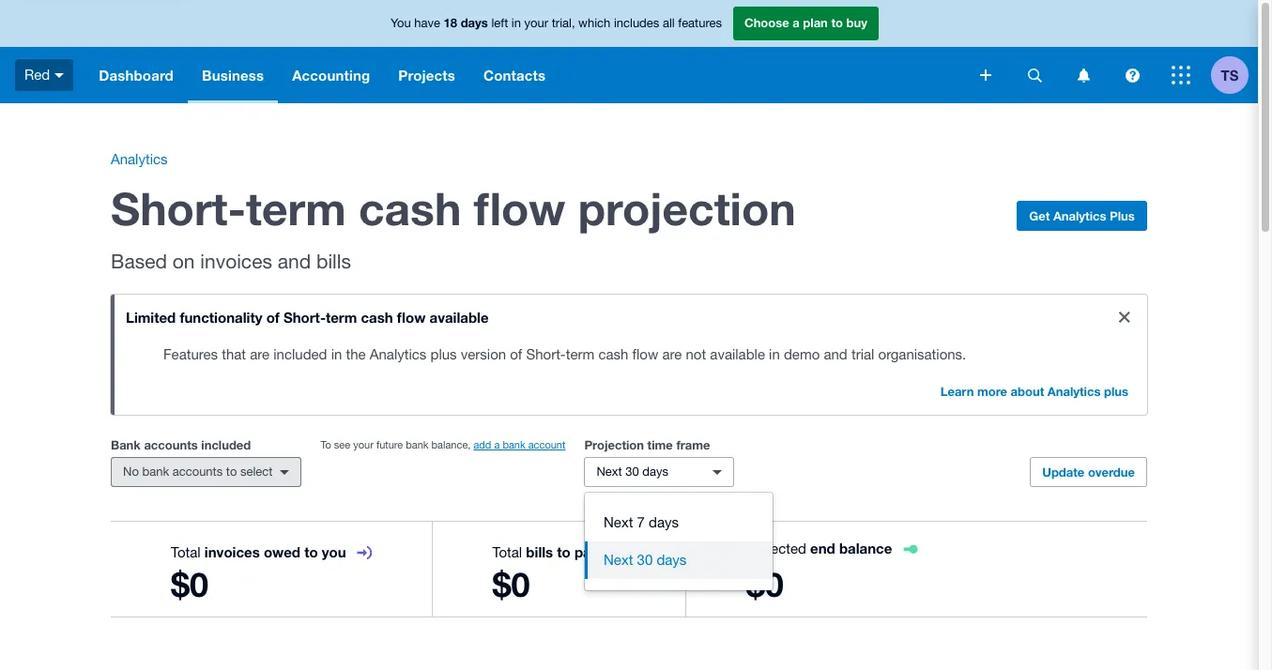 Task type: describe. For each thing, give the bounding box(es) containing it.
to
[[321, 439, 331, 451]]

you
[[391, 16, 411, 30]]

next 7 days
[[604, 514, 679, 530]]

list box containing next 7 days
[[585, 493, 773, 591]]

red
[[24, 66, 50, 82]]

have
[[414, 16, 440, 30]]

1 vertical spatial short-
[[284, 309, 326, 326]]

accounting
[[292, 67, 370, 84]]

0 horizontal spatial in
[[331, 346, 342, 362]]

future
[[376, 439, 403, 451]]

get
[[1029, 208, 1050, 223]]

frame
[[676, 438, 710, 453]]

business
[[202, 67, 264, 84]]

buy
[[846, 15, 867, 30]]

add a bank account link
[[474, 439, 566, 451]]

in inside you have 18 days left in your trial, which includes all features
[[512, 16, 521, 30]]

next 7 days button
[[585, 504, 773, 542]]

owed
[[264, 544, 300, 560]]

projected
[[746, 541, 806, 557]]

business button
[[188, 47, 278, 103]]

account
[[528, 439, 566, 451]]

days inside banner
[[461, 15, 488, 30]]

no bank accounts to select
[[123, 465, 273, 479]]

0 horizontal spatial of
[[266, 309, 280, 326]]

on
[[172, 250, 195, 272]]

update overdue button
[[1030, 457, 1147, 487]]

ts
[[1221, 66, 1239, 83]]

2 are from the left
[[662, 346, 682, 362]]

to for choose a plan to buy
[[831, 15, 843, 30]]

next for next 7 days button
[[604, 514, 633, 530]]

contacts
[[483, 67, 546, 84]]

2 vertical spatial cash
[[598, 346, 628, 362]]

time
[[647, 438, 673, 453]]

your inside you have 18 days left in your trial, which includes all features
[[524, 16, 548, 30]]

next 30 days button
[[584, 457, 735, 487]]

learn more about analytics plus link
[[929, 377, 1140, 407]]

add
[[474, 439, 491, 451]]

days for next 7 days button
[[649, 514, 679, 530]]

contacts button
[[469, 47, 560, 103]]

that
[[222, 346, 246, 362]]

the
[[346, 346, 366, 362]]

dashboard link
[[85, 47, 188, 103]]

1 horizontal spatial bank
[[406, 439, 429, 451]]

limited functionality of short-term cash flow available status
[[111, 295, 1147, 415]]

30 for next 30 days popup button on the bottom of page
[[626, 465, 639, 479]]

no
[[123, 465, 139, 479]]

projection
[[578, 181, 796, 235]]

1 are from the left
[[250, 346, 270, 362]]

based on invoices and bills
[[111, 250, 351, 272]]

1 vertical spatial available
[[710, 346, 765, 362]]

2 horizontal spatial short-
[[526, 346, 566, 362]]

close image
[[1106, 299, 1144, 336]]

analytics right the
[[370, 346, 427, 362]]

all
[[663, 16, 675, 30]]

version
[[461, 346, 506, 362]]

features that are included in the analytics plus version of short-term cash flow are not available in demo and trial organisations.
[[163, 346, 966, 362]]

0 horizontal spatial your
[[353, 439, 374, 451]]

1 vertical spatial included
[[201, 438, 251, 453]]

banner containing ts
[[0, 0, 1258, 103]]

projects
[[398, 67, 455, 84]]

accounts inside popup button
[[172, 465, 223, 479]]

ts button
[[1211, 47, 1258, 103]]

0 vertical spatial short-
[[111, 181, 246, 235]]

1 vertical spatial a
[[494, 439, 500, 451]]

included inside limited functionality of short-term cash flow available status
[[273, 346, 327, 362]]

0 horizontal spatial flow
[[397, 309, 426, 326]]

0 horizontal spatial plus
[[430, 346, 457, 362]]

bank
[[111, 438, 141, 453]]

you have 18 days left in your trial, which includes all features
[[391, 15, 722, 30]]

get analytics plus
[[1029, 208, 1135, 223]]

features
[[163, 346, 218, 362]]

red button
[[0, 47, 85, 103]]

1 horizontal spatial flow
[[474, 181, 566, 235]]

total bills to pay $0
[[492, 544, 599, 605]]

to inside total bills to pay $0
[[557, 544, 571, 560]]

more
[[977, 384, 1007, 399]]

not
[[686, 346, 706, 362]]

overdue
[[1088, 465, 1135, 480]]

end
[[810, 540, 835, 557]]

bank accounts included
[[111, 438, 251, 453]]

features
[[678, 16, 722, 30]]

projection
[[584, 438, 644, 453]]

learn more about analytics plus
[[940, 384, 1129, 399]]

to see your future bank balance, add a bank account
[[321, 439, 566, 451]]

functionality
[[180, 309, 262, 326]]

pay
[[575, 544, 599, 560]]

see
[[334, 439, 350, 451]]

about
[[1011, 384, 1044, 399]]

which
[[578, 16, 611, 30]]

plan
[[803, 15, 828, 30]]

balance
[[839, 540, 892, 557]]

accounting button
[[278, 47, 384, 103]]



Task type: locate. For each thing, give the bounding box(es) containing it.
analytics down dashboard
[[111, 151, 168, 167]]

get analytics plus button
[[1017, 201, 1147, 231]]

projection time frame
[[584, 438, 710, 453]]

analytics inside get analytics plus button
[[1053, 208, 1106, 223]]

bills up the limited functionality of short-term cash flow available
[[316, 250, 351, 272]]

1 horizontal spatial included
[[273, 346, 327, 362]]

0 vertical spatial cash
[[359, 181, 461, 235]]

2 horizontal spatial in
[[769, 346, 780, 362]]

dashboard
[[99, 67, 174, 84]]

2 horizontal spatial $0
[[746, 564, 784, 605]]

banner
[[0, 0, 1258, 103]]

list box
[[585, 493, 773, 591]]

bank right add in the left bottom of the page
[[503, 439, 525, 451]]

limited functionality of short-term cash flow available
[[126, 309, 489, 326]]

0 vertical spatial invoices
[[200, 250, 272, 272]]

cash
[[359, 181, 461, 235], [361, 309, 393, 326], [598, 346, 628, 362]]

next 30 days for next 30 days popup button on the bottom of page
[[597, 465, 668, 479]]

bills inside total bills to pay $0
[[526, 544, 553, 560]]

of right "functionality"
[[266, 309, 280, 326]]

1 vertical spatial term
[[326, 309, 357, 326]]

1 horizontal spatial are
[[662, 346, 682, 362]]

total left pay
[[492, 545, 522, 560]]

1 horizontal spatial $0
[[492, 564, 530, 605]]

accounts
[[144, 438, 198, 453], [172, 465, 223, 479]]

invoices inside the 'total invoices owed to you $0'
[[205, 544, 260, 560]]

1 horizontal spatial total
[[492, 545, 522, 560]]

invoices right the on
[[200, 250, 272, 272]]

short- right version
[[526, 346, 566, 362]]

next 30 days down projection time frame
[[597, 465, 668, 479]]

2 vertical spatial flow
[[632, 346, 658, 362]]

total
[[171, 545, 201, 560], [492, 545, 522, 560]]

0 horizontal spatial are
[[250, 346, 270, 362]]

30 down next 7 days
[[637, 552, 653, 568]]

total down no bank accounts to select
[[171, 545, 201, 560]]

1 vertical spatial and
[[824, 346, 848, 362]]

group containing next 7 days
[[585, 493, 773, 591]]

0 vertical spatial next 30 days
[[597, 465, 668, 479]]

next right pay
[[604, 552, 633, 568]]

days
[[461, 15, 488, 30], [642, 465, 668, 479], [649, 514, 679, 530], [657, 552, 687, 568]]

short-term cash flow projection
[[111, 181, 796, 235]]

to left select
[[226, 465, 237, 479]]

next 30 days
[[597, 465, 668, 479], [604, 552, 687, 568]]

days for next 30 days button
[[657, 552, 687, 568]]

group
[[585, 493, 773, 591]]

1 horizontal spatial in
[[512, 16, 521, 30]]

includes
[[614, 16, 659, 30]]

are right that
[[250, 346, 270, 362]]

days right "7"
[[649, 514, 679, 530]]

days down next 7 days button
[[657, 552, 687, 568]]

0 vertical spatial plus
[[430, 346, 457, 362]]

1 vertical spatial invoices
[[205, 544, 260, 560]]

in
[[512, 16, 521, 30], [331, 346, 342, 362], [769, 346, 780, 362]]

bank right future
[[406, 439, 429, 451]]

learn
[[940, 384, 974, 399]]

2 vertical spatial next
[[604, 552, 633, 568]]

plus
[[430, 346, 457, 362], [1104, 384, 1129, 399]]

your left trial,
[[524, 16, 548, 30]]

days inside popup button
[[642, 465, 668, 479]]

choose a plan to buy
[[745, 15, 867, 30]]

0 horizontal spatial available
[[430, 309, 489, 326]]

1 vertical spatial next 30 days
[[604, 552, 687, 568]]

left
[[491, 16, 508, 30]]

to
[[831, 15, 843, 30], [226, 465, 237, 479], [304, 544, 318, 560], [557, 544, 571, 560]]

in left demo
[[769, 346, 780, 362]]

1 horizontal spatial your
[[524, 16, 548, 30]]

demo
[[784, 346, 820, 362]]

and inside limited functionality of short-term cash flow available status
[[824, 346, 848, 362]]

to inside banner
[[831, 15, 843, 30]]

bank inside popup button
[[142, 465, 169, 479]]

included
[[273, 346, 327, 362], [201, 438, 251, 453]]

a
[[793, 15, 800, 30], [494, 439, 500, 451]]

1 $0 from the left
[[171, 564, 208, 605]]

0 vertical spatial your
[[524, 16, 548, 30]]

to left you
[[304, 544, 318, 560]]

2 $0 from the left
[[492, 564, 530, 605]]

0 vertical spatial accounts
[[144, 438, 198, 453]]

trial
[[851, 346, 874, 362]]

total for $0
[[492, 545, 522, 560]]

update overdue
[[1042, 465, 1135, 480]]

1 vertical spatial bills
[[526, 544, 553, 560]]

next 30 days inside button
[[604, 552, 687, 568]]

0 vertical spatial included
[[273, 346, 327, 362]]

limited
[[126, 309, 176, 326]]

your
[[524, 16, 548, 30], [353, 439, 374, 451]]

choose
[[745, 15, 789, 30]]

1 horizontal spatial short-
[[284, 309, 326, 326]]

days right 18
[[461, 15, 488, 30]]

1 horizontal spatial available
[[710, 346, 765, 362]]

total for you
[[171, 545, 201, 560]]

2 total from the left
[[492, 545, 522, 560]]

trial,
[[552, 16, 575, 30]]

available
[[430, 309, 489, 326], [710, 346, 765, 362]]

0 vertical spatial flow
[[474, 181, 566, 235]]

to left the buy
[[831, 15, 843, 30]]

1 horizontal spatial of
[[510, 346, 522, 362]]

analytics inside learn more about analytics plus link
[[1048, 384, 1101, 399]]

and left trial
[[824, 346, 848, 362]]

plus
[[1110, 208, 1135, 223]]

to inside popup button
[[226, 465, 237, 479]]

18
[[444, 15, 457, 30]]

are left not
[[662, 346, 682, 362]]

projected end balance
[[746, 540, 892, 557]]

$0 inside the 'total invoices owed to you $0'
[[171, 564, 208, 605]]

invoices left "owed"
[[205, 544, 260, 560]]

no bank accounts to select button
[[111, 457, 302, 487]]

next left "7"
[[604, 514, 633, 530]]

0 horizontal spatial bills
[[316, 250, 351, 272]]

0 horizontal spatial bank
[[142, 465, 169, 479]]

total inside the 'total invoices owed to you $0'
[[171, 545, 201, 560]]

of
[[266, 309, 280, 326], [510, 346, 522, 362]]

0 vertical spatial term
[[246, 181, 346, 235]]

30 inside popup button
[[626, 465, 639, 479]]

0 vertical spatial of
[[266, 309, 280, 326]]

to left pay
[[557, 544, 571, 560]]

included down the limited functionality of short-term cash flow available
[[273, 346, 327, 362]]

$0
[[171, 564, 208, 605], [492, 564, 530, 605], [746, 564, 784, 605]]

available up version
[[430, 309, 489, 326]]

7
[[637, 514, 645, 530]]

next inside popup button
[[597, 465, 622, 479]]

0 vertical spatial bills
[[316, 250, 351, 272]]

analytics right the get
[[1053, 208, 1106, 223]]

in right left
[[512, 16, 521, 30]]

next 30 days button
[[585, 542, 773, 579]]

next down projection
[[597, 465, 622, 479]]

to for total invoices owed to you $0
[[304, 544, 318, 560]]

1 vertical spatial your
[[353, 439, 374, 451]]

svg image
[[1172, 66, 1190, 84], [1028, 68, 1042, 82], [1077, 68, 1090, 82], [1125, 68, 1139, 82], [980, 69, 991, 81]]

analytics link
[[111, 151, 168, 167]]

included up no bank accounts to select popup button
[[201, 438, 251, 453]]

0 vertical spatial a
[[793, 15, 800, 30]]

bank
[[406, 439, 429, 451], [503, 439, 525, 451], [142, 465, 169, 479]]

a inside banner
[[793, 15, 800, 30]]

1 vertical spatial 30
[[637, 552, 653, 568]]

1 horizontal spatial a
[[793, 15, 800, 30]]

2 vertical spatial term
[[566, 346, 595, 362]]

balance,
[[431, 439, 471, 451]]

accounts down bank accounts included
[[172, 465, 223, 479]]

in left the
[[331, 346, 342, 362]]

a right add in the left bottom of the page
[[494, 439, 500, 451]]

next 30 days for next 30 days button
[[604, 552, 687, 568]]

next 30 days inside popup button
[[597, 465, 668, 479]]

organisations.
[[878, 346, 966, 362]]

0 horizontal spatial short-
[[111, 181, 246, 235]]

short-
[[111, 181, 246, 235], [284, 309, 326, 326], [526, 346, 566, 362]]

bills left pay
[[526, 544, 553, 560]]

analytics
[[111, 151, 168, 167], [1053, 208, 1106, 223], [370, 346, 427, 362], [1048, 384, 1101, 399]]

days down time
[[642, 465, 668, 479]]

select
[[240, 465, 273, 479]]

and
[[278, 250, 311, 272], [824, 346, 848, 362]]

bank right no
[[142, 465, 169, 479]]

30 down projection time frame
[[626, 465, 639, 479]]

next
[[597, 465, 622, 479], [604, 514, 633, 530], [604, 552, 633, 568]]

0 horizontal spatial a
[[494, 439, 500, 451]]

1 vertical spatial plus
[[1104, 384, 1129, 399]]

2 vertical spatial short-
[[526, 346, 566, 362]]

next for next 30 days button
[[604, 552, 633, 568]]

svg image
[[55, 73, 64, 78]]

based
[[111, 250, 167, 272]]

0 vertical spatial next
[[597, 465, 622, 479]]

next for next 30 days popup button on the bottom of page
[[597, 465, 622, 479]]

1 vertical spatial next
[[604, 514, 633, 530]]

short- right "functionality"
[[284, 309, 326, 326]]

2 horizontal spatial bank
[[503, 439, 525, 451]]

next 30 days down next 7 days
[[604, 552, 687, 568]]

plus down close image
[[1104, 384, 1129, 399]]

update
[[1042, 465, 1085, 480]]

1 vertical spatial accounts
[[172, 465, 223, 479]]

and up the limited functionality of short-term cash flow available
[[278, 250, 311, 272]]

0 vertical spatial and
[[278, 250, 311, 272]]

a left plan
[[793, 15, 800, 30]]

1 horizontal spatial and
[[824, 346, 848, 362]]

0 vertical spatial 30
[[626, 465, 639, 479]]

0 horizontal spatial total
[[171, 545, 201, 560]]

available right not
[[710, 346, 765, 362]]

analytics right about
[[1048, 384, 1101, 399]]

total inside total bills to pay $0
[[492, 545, 522, 560]]

short- up the on
[[111, 181, 246, 235]]

plus left version
[[430, 346, 457, 362]]

you
[[322, 544, 346, 560]]

1 vertical spatial cash
[[361, 309, 393, 326]]

term
[[246, 181, 346, 235], [326, 309, 357, 326], [566, 346, 595, 362]]

1 vertical spatial flow
[[397, 309, 426, 326]]

1 vertical spatial of
[[510, 346, 522, 362]]

30 for next 30 days button
[[637, 552, 653, 568]]

1 total from the left
[[171, 545, 201, 560]]

days for next 30 days popup button on the bottom of page
[[642, 465, 668, 479]]

to for no bank accounts to select
[[226, 465, 237, 479]]

total invoices owed to you $0
[[171, 544, 346, 605]]

of right version
[[510, 346, 522, 362]]

30 inside button
[[637, 552, 653, 568]]

3 $0 from the left
[[746, 564, 784, 605]]

projects button
[[384, 47, 469, 103]]

$0 inside total bills to pay $0
[[492, 564, 530, 605]]

your right see
[[353, 439, 374, 451]]

accounts up no bank accounts to select
[[144, 438, 198, 453]]

1 horizontal spatial plus
[[1104, 384, 1129, 399]]

invoices
[[200, 250, 272, 272], [205, 544, 260, 560]]

2 horizontal spatial flow
[[632, 346, 658, 362]]

1 horizontal spatial bills
[[526, 544, 553, 560]]

0 vertical spatial available
[[430, 309, 489, 326]]

0 horizontal spatial and
[[278, 250, 311, 272]]

to inside the 'total invoices owed to you $0'
[[304, 544, 318, 560]]

30
[[626, 465, 639, 479], [637, 552, 653, 568]]

0 horizontal spatial $0
[[171, 564, 208, 605]]

0 horizontal spatial included
[[201, 438, 251, 453]]



Task type: vqa. For each thing, say whether or not it's contained in the screenshot.
Manage menu toggle IMAGE
no



